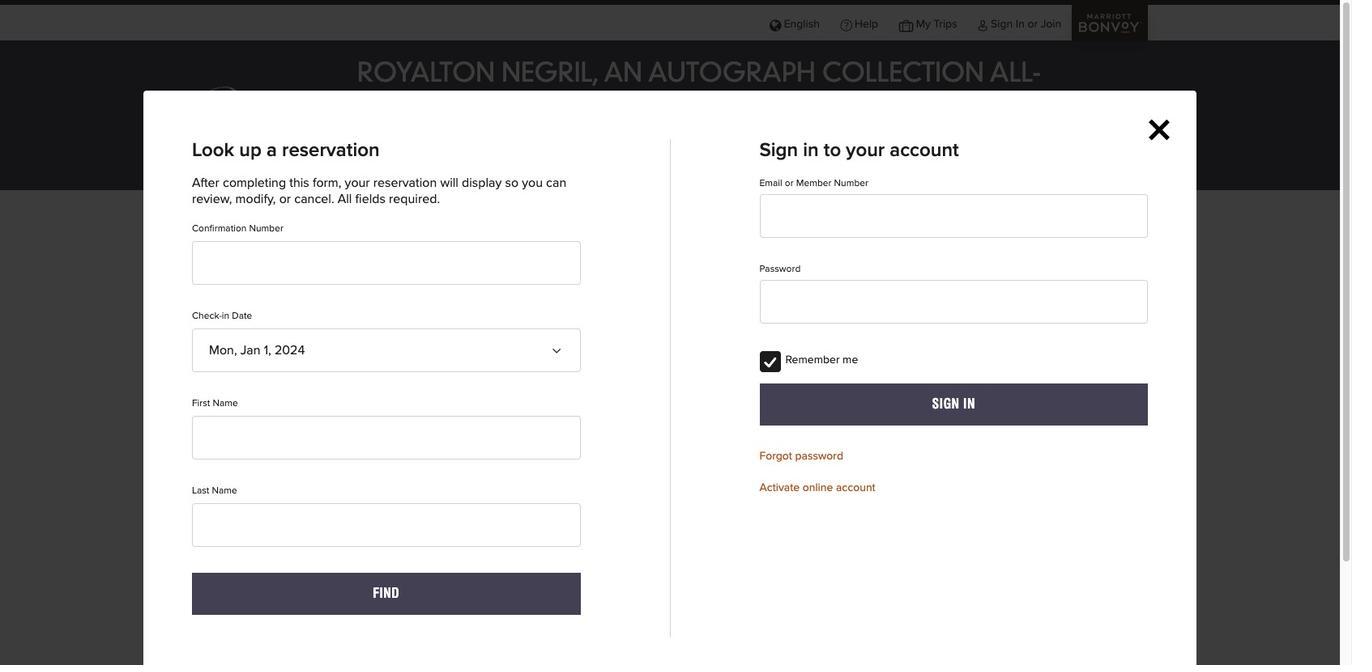 Task type: vqa. For each thing, say whether or not it's contained in the screenshot.
the top 1
yes



Task type: locate. For each thing, give the bounding box(es) containing it.
0 horizontal spatial your
[[345, 177, 370, 190]]

1 vertical spatial name
[[212, 487, 237, 497]]

your right to
[[846, 141, 885, 160]]

1 vertical spatial room
[[893, 440, 918, 450]]

0 horizontal spatial in
[[963, 397, 975, 412]]

reservation up required.
[[373, 177, 437, 190]]

2 total from the top
[[193, 440, 213, 450]]

2 vertical spatial sign
[[932, 397, 960, 412]]

flexible down review,
[[207, 223, 251, 236]]

31
[[303, 580, 316, 593]]

1 horizontal spatial you
[[743, 440, 759, 450]]

2 vertical spatial or
[[279, 193, 291, 206]]

number down internet
[[834, 179, 868, 189]]

me
[[843, 355, 858, 366]]

for right available
[[674, 631, 685, 640]]

fees
[[1051, 440, 1069, 450]]

monday
[[374, 536, 421, 549]]

a
[[267, 141, 277, 160]]

help image
[[841, 18, 852, 30]]

of right sum
[[306, 440, 315, 450]]

1 horizontal spatial 2
[[581, 580, 589, 593]]

help link
[[830, 5, 889, 42]]

check- inside total room cost tab panel
[[688, 631, 718, 640]]

Email or Member Number text field
[[760, 194, 1148, 238]]

january  2024
[[592, 477, 755, 503]]

rates
[[640, 440, 661, 450], [921, 440, 942, 450]]

number down modify,
[[249, 224, 283, 234]]

flexible in january - 3 nights
[[207, 223, 379, 236]]

your up all
[[345, 177, 370, 190]]

0 vertical spatial flexible
[[207, 223, 251, 236]]

0 vertical spatial your
[[846, 141, 885, 160]]

your up password
[[820, 440, 839, 450]]

or down this
[[279, 193, 291, 206]]

2 rates from the left
[[921, 440, 942, 450]]

Check-in Date text field
[[192, 329, 580, 373]]

remember me
[[785, 355, 858, 366]]

1 horizontal spatial sign
[[932, 397, 960, 412]]

1 vertical spatial sign
[[760, 141, 798, 160]]

check- left date
[[192, 312, 222, 322]]

in for flexible
[[255, 223, 265, 236]]

total down marriott
[[193, 389, 223, 403]]

0 vertical spatial for
[[460, 440, 472, 450]]

1
[[657, 223, 661, 236], [447, 580, 452, 593]]

of
[[306, 440, 315, 450], [526, 440, 534, 450]]

0 vertical spatial account
[[890, 141, 959, 160]]

reservation up form, on the top left of the page
[[282, 141, 380, 160]]

total for total room cost is the sum of the lowest nightly costs per room for the number of nights requested.  other rates may be offered as you proceed with your reservation. room rates do not include taxes and fees in most markets.
[[193, 440, 213, 450]]

0 horizontal spatial check-
[[192, 312, 222, 322]]

0 vertical spatial reservation
[[282, 141, 380, 160]]

sign inside sign in or join link
[[991, 18, 1013, 30]]

1 vertical spatial you
[[743, 440, 759, 450]]

0 vertical spatial sign
[[991, 18, 1013, 30]]

fields
[[355, 193, 386, 206]]

2 inside total room cost tab panel
[[581, 580, 589, 593]]

1 horizontal spatial number
[[834, 179, 868, 189]]

account image
[[978, 18, 988, 30]]

last name
[[192, 487, 237, 497]]

name for first name
[[213, 399, 238, 409]]

marriott senior discount
[[193, 340, 404, 360]]

name right "first"
[[213, 399, 238, 409]]

Confirmation Number text field
[[192, 241, 580, 285]]

2 vertical spatial your
[[820, 440, 839, 450]]

your
[[846, 141, 885, 160], [345, 177, 370, 190], [820, 440, 839, 450]]

room
[[227, 389, 264, 403], [893, 440, 918, 450]]

total inside tab panel
[[193, 440, 213, 450]]

room right per
[[436, 440, 458, 450]]

1 rates from the left
[[640, 440, 661, 450]]

senior
[[266, 340, 322, 360]]

2024
[[692, 477, 755, 503]]

my trips link
[[889, 5, 968, 42]]

rates left do
[[921, 440, 942, 450]]

sign in button
[[760, 384, 1148, 427]]

you right as on the right of page
[[743, 440, 759, 450]]

Password password field
[[760, 280, 1148, 324]]

check- right available
[[688, 631, 718, 640]]

1 horizontal spatial the
[[317, 440, 331, 450]]

1 horizontal spatial or
[[785, 179, 794, 189]]

in for sign in or join
[[1016, 18, 1025, 30]]

1 vertical spatial in
[[963, 397, 975, 412]]

last
[[192, 487, 209, 497]]

name right last
[[212, 487, 237, 497]]

2 horizontal spatial 2
[[603, 223, 611, 236]]

for right per
[[460, 440, 472, 450]]

1 left child
[[657, 223, 661, 236]]

the right "is"
[[270, 440, 283, 450]]

forgot password
[[760, 452, 843, 463]]

check- inside the dialogbox dialog
[[192, 312, 222, 322]]

the left lowest
[[317, 440, 331, 450]]

sum
[[286, 440, 304, 450]]

amenities
[[418, 157, 474, 169]]

0 vertical spatial name
[[213, 399, 238, 409]]

1 vertical spatial your
[[345, 177, 370, 190]]

english link
[[759, 5, 830, 42]]

in left "join"
[[1016, 18, 1025, 30]]

not
[[615, 631, 630, 640]]

offered
[[698, 440, 729, 450]]

0 vertical spatial number
[[834, 179, 868, 189]]

of left nights
[[526, 440, 534, 450]]

or
[[1028, 18, 1038, 30], [785, 179, 794, 189], [279, 193, 291, 206]]

as
[[731, 440, 741, 450]]

or left "join"
[[1028, 18, 1038, 30]]

in
[[1016, 18, 1025, 30], [963, 397, 975, 412]]

0 horizontal spatial room
[[216, 440, 238, 450]]

2 horizontal spatial the
[[474, 440, 488, 450]]

you
[[522, 177, 543, 190], [743, 440, 759, 450]]

0 vertical spatial you
[[522, 177, 543, 190]]

total
[[193, 389, 223, 403], [193, 440, 213, 450]]

in up not
[[963, 397, 975, 412]]

reservation inside the after completing this form, your reservation will display so you can review, modify, or cancel. all fields required.
[[373, 177, 437, 190]]

modify,
[[235, 193, 276, 206]]

0 horizontal spatial 2
[[547, 223, 555, 236]]

account up email or member number text field
[[890, 141, 959, 160]]

0 vertical spatial in
[[1016, 18, 1025, 30]]

1 vertical spatial check-
[[688, 631, 718, 640]]

0 vertical spatial check-
[[192, 312, 222, 322]]

total down "first"
[[193, 440, 213, 450]]

room
[[216, 440, 238, 450], [436, 440, 458, 450]]

date
[[232, 312, 252, 322]]

1 vertical spatial 1
[[447, 580, 452, 593]]

in inside button
[[963, 397, 975, 412]]

child
[[664, 223, 694, 236]]

rates left may
[[640, 440, 661, 450]]

cost
[[240, 440, 258, 450]]

1 horizontal spatial account
[[890, 141, 959, 160]]

sign up do
[[932, 397, 960, 412]]

sign right account icon at the right of page
[[991, 18, 1013, 30]]

0 horizontal spatial you
[[522, 177, 543, 190]]

in left date
[[222, 312, 229, 322]]

an
[[604, 62, 642, 88]]

room left cost at the bottom left
[[227, 389, 264, 403]]

1 vertical spatial reservation
[[373, 177, 437, 190]]

password
[[760, 265, 801, 275]]

1 horizontal spatial 1
[[657, 223, 661, 236]]

0 horizontal spatial rates
[[640, 440, 661, 450]]

you inside the after completing this form, your reservation will display so you can review, modify, or cancel. all fields required.
[[522, 177, 543, 190]]

password
[[795, 452, 843, 463]]

flexible up marriott
[[193, 284, 303, 326]]

room right reservation.
[[893, 440, 918, 450]]

1 horizontal spatial check-
[[688, 631, 718, 640]]

1 total from the top
[[193, 389, 223, 403]]

619-
[[668, 130, 689, 142]]

1 right find
[[447, 580, 452, 593]]

in
[[803, 141, 819, 160], [255, 223, 265, 236], [222, 312, 229, 322], [1072, 440, 1079, 450], [718, 631, 725, 640]]

0 vertical spatial room
[[227, 389, 264, 403]]

0 horizontal spatial sign
[[760, 141, 798, 160]]

all
[[338, 193, 352, 206]]

1 horizontal spatial in
[[1016, 18, 1025, 30]]

other
[[613, 440, 638, 450]]

1 of from the left
[[306, 440, 315, 450]]

for
[[460, 440, 472, 450], [674, 631, 685, 640]]

sign
[[991, 18, 1013, 30], [760, 141, 798, 160], [932, 397, 960, 412]]

room inside total room cost link
[[227, 389, 264, 403]]

0 horizontal spatial account
[[836, 483, 876, 495]]

flexible in january - 3 nights link
[[207, 221, 515, 237]]

account right online
[[836, 483, 876, 495]]

confirmation
[[192, 224, 247, 234]]

flexible
[[207, 223, 251, 236], [193, 284, 303, 326]]

you inside total room cost tab panel
[[743, 440, 759, 450]]

flexible for flexible in january - 3 nights
[[207, 223, 251, 236]]

0 horizontal spatial for
[[460, 440, 472, 450]]

0 horizontal spatial the
[[270, 440, 283, 450]]

1 horizontal spatial for
[[674, 631, 685, 640]]

1 vertical spatial flexible
[[193, 284, 303, 326]]

dialogbox dialog
[[0, 0, 1340, 666]]

account
[[890, 141, 959, 160], [836, 483, 876, 495]]

1 horizontal spatial rates
[[921, 440, 942, 450]]

join
[[1041, 18, 1061, 30]]

0 horizontal spatial room
[[227, 389, 264, 403]]

in for sign
[[803, 141, 819, 160]]

2 horizontal spatial or
[[1028, 18, 1038, 30]]

1 horizontal spatial room
[[893, 440, 918, 450]]

0 horizontal spatial of
[[306, 440, 315, 450]]

exclusive
[[357, 157, 415, 169]]

1 horizontal spatial of
[[526, 440, 534, 450]]

total room cost tab panel
[[193, 439, 1147, 666]]

in for sign in
[[963, 397, 975, 412]]

in left to
[[803, 141, 819, 160]]

not available for check-in
[[615, 631, 725, 640]]

sign inside sign in button
[[932, 397, 960, 412]]

you right so
[[522, 177, 543, 190]]

0 horizontal spatial or
[[279, 193, 291, 206]]

total room cost is the sum of the lowest nightly costs per room for the number of nights requested.  other rates may be offered as you proceed with your reservation. room rates do not include taxes and fees in most markets.
[[193, 440, 1141, 450]]

the left number
[[474, 440, 488, 450]]

2 room from the left
[[436, 440, 458, 450]]

2 horizontal spatial sign
[[991, 18, 1013, 30]]

sign up email
[[760, 141, 798, 160]]

sign for sign in
[[932, 397, 960, 412]]

0 vertical spatial total
[[193, 389, 223, 403]]

exclusive amenities
[[357, 157, 474, 169]]

1 vertical spatial number
[[249, 224, 283, 234]]

activate
[[760, 483, 800, 495]]

reservation
[[282, 141, 380, 160], [373, 177, 437, 190]]

1 horizontal spatial room
[[436, 440, 458, 450]]

2 horizontal spatial your
[[846, 141, 885, 160]]

in down modify,
[[255, 223, 265, 236]]

wednesday
[[636, 536, 704, 549]]

1 the from the left
[[270, 440, 283, 450]]

january
[[592, 477, 686, 503]]

0 horizontal spatial 1
[[447, 580, 452, 593]]

room left cost
[[216, 440, 238, 450]]

is
[[261, 440, 267, 450]]

or right email
[[785, 179, 794, 189]]

1 horizontal spatial your
[[820, 440, 839, 450]]

find button
[[192, 574, 580, 616]]

1 vertical spatial total
[[193, 440, 213, 450]]

in right fees
[[1072, 440, 1079, 450]]

adults,
[[614, 223, 653, 236]]

876-
[[646, 130, 668, 142]]



Task type: describe. For each thing, give the bounding box(es) containing it.
after
[[192, 177, 219, 190]]

up
[[239, 141, 262, 160]]

number
[[491, 440, 523, 450]]

2303
[[689, 130, 715, 142]]

collection
[[822, 62, 984, 88]]

to
[[824, 141, 841, 160]]

discount
[[327, 340, 404, 360]]

forgot password link
[[760, 452, 843, 463]]

fitness
[[764, 159, 799, 170]]

sign in to your account
[[760, 141, 959, 160]]

2 of from the left
[[526, 440, 534, 450]]

arrow down image
[[555, 345, 568, 358]]

Last Name text field
[[192, 504, 580, 548]]

confirmation number
[[192, 224, 283, 234]]

royalton negril, an autograph collection all- inclusive resort link
[[357, 62, 1041, 117]]

english
[[784, 18, 820, 30]]

member
[[796, 179, 832, 189]]

forgot
[[760, 452, 792, 463]]

suitcase image
[[899, 18, 913, 30]]

royalton
[[357, 62, 495, 88]]

taxes
[[1008, 440, 1030, 450]]

lowest
[[333, 440, 361, 450]]

First Name text field
[[192, 416, 580, 460]]

inclusive
[[357, 92, 485, 117]]

service request
[[609, 159, 690, 170]]

1 vertical spatial or
[[785, 179, 794, 189]]

service
[[609, 159, 646, 170]]

your inside the after completing this form, your reservation will display so you can review, modify, or cancel. all fields required.
[[345, 177, 370, 190]]

review,
[[192, 193, 232, 206]]

0 horizontal spatial number
[[249, 224, 283, 234]]

or inside the after completing this form, your reservation will display so you can review, modify, or cancel. all fields required.
[[279, 193, 291, 206]]

1 room from the left
[[216, 440, 238, 450]]

available
[[632, 631, 671, 640]]

0 vertical spatial 1
[[657, 223, 661, 236]]

nights
[[334, 223, 379, 236]]

required.
[[389, 193, 440, 206]]

rooms:
[[558, 223, 600, 236]]

so
[[505, 177, 519, 190]]

negril,
[[502, 62, 598, 88]]

look
[[192, 141, 234, 160]]

+1 876-619-2303 link
[[619, 129, 726, 143]]

resort
[[492, 92, 589, 117]]

1 vertical spatial for
[[674, 631, 685, 640]]

2 the from the left
[[317, 440, 331, 450]]

activate online account link
[[760, 483, 876, 495]]

dates
[[312, 284, 393, 326]]

reservation.
[[841, 440, 891, 450]]

3 the from the left
[[474, 440, 488, 450]]

costs
[[394, 440, 417, 450]]

in right available
[[718, 631, 725, 640]]

remember
[[785, 355, 840, 366]]

online
[[803, 483, 833, 495]]

sign for sign in to your account
[[760, 141, 798, 160]]

january -
[[268, 223, 320, 236]]

2 for 2
[[581, 580, 589, 593]]

sunday
[[240, 536, 283, 549]]

sign in or join link
[[968, 5, 1072, 42]]

flexible dates
[[193, 284, 393, 326]]

total for total room cost
[[193, 389, 223, 403]]

first
[[192, 399, 210, 409]]

display
[[462, 177, 502, 190]]

royalton negril all-incusive resort & spa image
[[192, 87, 338, 141]]

proceed
[[761, 440, 797, 450]]

my trips
[[916, 18, 957, 30]]

0 vertical spatial or
[[1028, 18, 1038, 30]]

nights
[[537, 440, 563, 450]]

1 inside total room cost tab panel
[[447, 580, 452, 593]]

marriott
[[193, 340, 261, 360]]

your inside total room cost tab panel
[[820, 440, 839, 450]]

first name
[[192, 399, 238, 409]]

this
[[289, 177, 309, 190]]

cost
[[268, 389, 297, 403]]

not
[[958, 440, 972, 450]]

requested.
[[565, 440, 611, 450]]

1 vertical spatial account
[[836, 483, 876, 495]]

sign for sign in or join
[[991, 18, 1013, 30]]

email or member number
[[760, 179, 868, 189]]

my
[[916, 18, 931, 30]]

/room
[[697, 223, 733, 236]]

total room cost link
[[193, 381, 297, 413]]

be
[[684, 440, 695, 450]]

sign in
[[932, 397, 975, 412]]

after completing this form, your reservation will display so you can review, modify, or cancel. all fields required.
[[192, 177, 566, 206]]

name for last name
[[212, 487, 237, 497]]

total room cost
[[193, 389, 297, 403]]

+1
[[633, 130, 643, 142]]

in for check-
[[222, 312, 229, 322]]

activate online account
[[760, 483, 876, 495]]

and
[[1033, 440, 1049, 450]]

tuesday
[[510, 536, 558, 549]]

royalton negril, an autograph collection all- inclusive resort
[[357, 62, 1041, 117]]

flexible for flexible dates
[[193, 284, 303, 326]]

can
[[546, 177, 566, 190]]

internet
[[832, 159, 870, 170]]

find
[[373, 587, 400, 602]]

2 for 2 rooms: 2 adults, 1 child  /room
[[547, 223, 555, 236]]

room inside total room cost tab panel
[[893, 440, 918, 450]]

globe image
[[770, 18, 781, 30]]

will
[[440, 177, 458, 190]]

2 rooms: 2 adults, 1 child  /room
[[547, 223, 733, 236]]

+1 876-619-2303
[[633, 130, 715, 142]]



